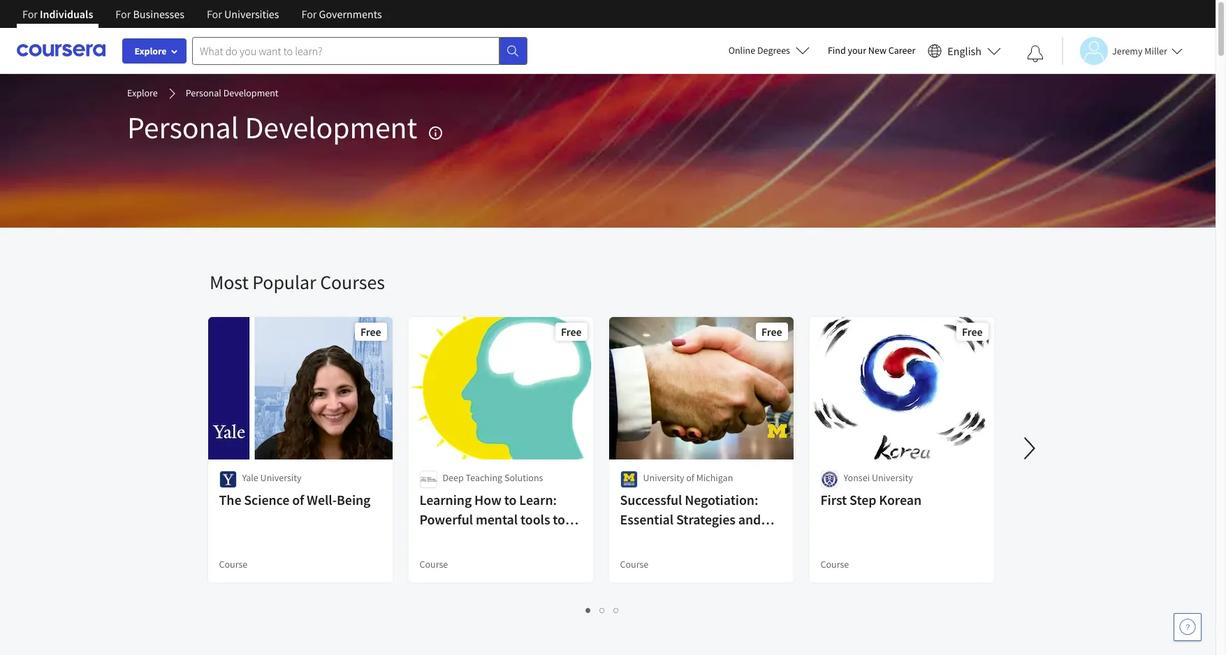 Task type: vqa. For each thing, say whether or not it's contained in the screenshot.
Find
yes



Task type: locate. For each thing, give the bounding box(es) containing it.
1 for from the left
[[22, 7, 38, 21]]

popular
[[252, 270, 316, 295]]

the science of well-being
[[219, 491, 371, 509]]

1 horizontal spatial of
[[687, 472, 695, 484]]

online degrees
[[729, 44, 790, 57]]

for for individuals
[[22, 7, 38, 21]]

0 horizontal spatial university
[[261, 472, 302, 484]]

1 vertical spatial personal
[[127, 108, 239, 147]]

for for universities
[[207, 7, 222, 21]]

university up korean
[[873, 472, 914, 484]]

2 horizontal spatial university
[[873, 472, 914, 484]]

governments
[[319, 7, 382, 21]]

english
[[948, 44, 982, 58]]

korean
[[880, 491, 922, 509]]

1 course from the left
[[219, 558, 248, 571]]

list containing 1
[[210, 602, 996, 619]]

explore inside dropdown button
[[135, 45, 167, 57]]

help
[[420, 530, 446, 548]]

explore button
[[122, 38, 187, 64]]

2 course from the left
[[420, 558, 449, 571]]

negotiation:
[[685, 491, 759, 509]]

university of michigan
[[644, 472, 734, 484]]

1
[[586, 604, 592, 617]]

for left the individuals
[[22, 7, 38, 21]]

1 vertical spatial explore
[[127, 87, 158, 99]]

free for learn:
[[562, 325, 582, 339]]

teaching
[[466, 472, 503, 484]]

of left michigan on the bottom right of the page
[[687, 472, 695, 484]]

explore
[[135, 45, 167, 57], [127, 87, 158, 99]]

learning how to learn: powerful mental tools to help you master tough subjects
[[420, 491, 566, 568]]

university
[[261, 472, 302, 484], [644, 472, 685, 484], [873, 472, 914, 484]]

3 free from the left
[[762, 325, 783, 339]]

3 course from the left
[[621, 558, 649, 571]]

well-
[[307, 491, 337, 509]]

3 for from the left
[[207, 7, 222, 21]]

list
[[210, 602, 996, 619]]

university up successful
[[644, 472, 685, 484]]

3 university from the left
[[873, 472, 914, 484]]

solutions
[[505, 472, 544, 484]]

of left well-
[[293, 491, 305, 509]]

course down skills
[[621, 558, 649, 571]]

0 horizontal spatial of
[[293, 491, 305, 509]]

science
[[244, 491, 290, 509]]

course down first
[[821, 558, 850, 571]]

coursera image
[[17, 39, 106, 62]]

course for first step korean
[[821, 558, 850, 571]]

most popular courses carousel element
[[203, 228, 1227, 630]]

course
[[219, 558, 248, 571], [420, 558, 449, 571], [621, 558, 649, 571], [821, 558, 850, 571]]

2 for from the left
[[116, 7, 131, 21]]

1 horizontal spatial university
[[644, 472, 685, 484]]

1 vertical spatial personal development
[[127, 108, 418, 147]]

find your new career
[[828, 44, 916, 57]]

development
[[223, 87, 279, 99], [245, 108, 418, 147]]

to
[[505, 491, 517, 509], [553, 511, 566, 528]]

of
[[687, 472, 695, 484], [293, 491, 305, 509]]

0 vertical spatial explore
[[135, 45, 167, 57]]

free for well-
[[361, 325, 382, 339]]

course down help
[[420, 558, 449, 571]]

for left governments
[[302, 7, 317, 21]]

to right tools at bottom
[[553, 511, 566, 528]]

for governments
[[302, 7, 382, 21]]

personal down explore link on the top left of the page
[[127, 108, 239, 147]]

courses
[[320, 270, 385, 295]]

the
[[219, 491, 242, 509]]

personal
[[186, 87, 221, 99], [127, 108, 239, 147]]

powerful
[[420, 511, 474, 528]]

learn:
[[520, 491, 557, 509]]

free
[[361, 325, 382, 339], [562, 325, 582, 339], [762, 325, 783, 339], [963, 325, 983, 339]]

deep
[[443, 472, 464, 484]]

1 free from the left
[[361, 325, 382, 339]]

for
[[22, 7, 38, 21], [116, 7, 131, 21], [207, 7, 222, 21], [302, 7, 317, 21]]

universities
[[224, 7, 279, 21]]

strategies
[[677, 511, 736, 528]]

0 horizontal spatial to
[[505, 491, 517, 509]]

for left businesses
[[116, 7, 131, 21]]

4 for from the left
[[302, 7, 317, 21]]

1 vertical spatial of
[[293, 491, 305, 509]]

4 course from the left
[[821, 558, 850, 571]]

for businesses
[[116, 7, 184, 21]]

businesses
[[133, 7, 184, 21]]

course for learning how to learn: powerful mental tools to help you master tough subjects
[[420, 558, 449, 571]]

deep teaching solutions image
[[420, 471, 438, 489]]

2 free from the left
[[562, 325, 582, 339]]

0 vertical spatial to
[[505, 491, 517, 509]]

0 vertical spatial of
[[687, 472, 695, 484]]

None search field
[[192, 37, 528, 65]]

personal right explore link on the top left of the page
[[186, 87, 221, 99]]

course down "the"
[[219, 558, 248, 571]]

explore down explore dropdown button
[[127, 87, 158, 99]]

1 horizontal spatial to
[[553, 511, 566, 528]]

skills
[[621, 530, 652, 548]]

0 vertical spatial development
[[223, 87, 279, 99]]

first
[[821, 491, 848, 509]]

most popular courses
[[210, 270, 385, 295]]

first step korean
[[821, 491, 922, 509]]

university up the science of well-being
[[261, 472, 302, 484]]

help center image
[[1180, 619, 1197, 636]]

tools
[[521, 511, 551, 528]]

1 university from the left
[[261, 472, 302, 484]]

to right how
[[505, 491, 517, 509]]

list inside most popular courses carousel element
[[210, 602, 996, 619]]

next slide image
[[1013, 432, 1047, 465]]

how
[[475, 491, 502, 509]]

university of michigan image
[[621, 471, 638, 489]]

michigan
[[697, 472, 734, 484]]

1 vertical spatial to
[[553, 511, 566, 528]]

personal development
[[186, 87, 279, 99], [127, 108, 418, 147]]

explore link
[[127, 86, 158, 101]]

subjects
[[420, 550, 469, 568]]

course for successful negotiation: essential strategies and skills
[[621, 558, 649, 571]]

university for the
[[261, 472, 302, 484]]

for left universities
[[207, 7, 222, 21]]

outlined info action image
[[428, 125, 444, 141]]

explore down for businesses
[[135, 45, 167, 57]]

for universities
[[207, 7, 279, 21]]



Task type: describe. For each thing, give the bounding box(es) containing it.
2
[[600, 604, 606, 617]]

mental
[[476, 511, 518, 528]]

master
[[474, 530, 515, 548]]

for for governments
[[302, 7, 317, 21]]

jeremy miller button
[[1062, 37, 1183, 65]]

0 vertical spatial personal
[[186, 87, 221, 99]]

successful negotiation: essential strategies and skills
[[621, 491, 762, 548]]

for for businesses
[[116, 7, 131, 21]]

yale
[[243, 472, 259, 484]]

find
[[828, 44, 846, 57]]

for individuals
[[22, 7, 93, 21]]

being
[[337, 491, 371, 509]]

yale university image
[[219, 471, 237, 489]]

yonsei university
[[844, 472, 914, 484]]

banner navigation
[[11, 0, 393, 38]]

1 button
[[582, 602, 596, 619]]

1 vertical spatial development
[[245, 108, 418, 147]]

university for first
[[873, 472, 914, 484]]

step
[[850, 491, 877, 509]]

3 button
[[610, 602, 624, 619]]

tough
[[518, 530, 553, 548]]

learning
[[420, 491, 472, 509]]

you
[[449, 530, 471, 548]]

online degrees button
[[718, 35, 821, 66]]

What do you want to learn? text field
[[192, 37, 500, 65]]

yonsei university image
[[821, 471, 839, 489]]

online
[[729, 44, 756, 57]]

jeremy miller
[[1113, 44, 1168, 57]]

4 free from the left
[[963, 325, 983, 339]]

find your new career link
[[821, 42, 923, 59]]

yonsei
[[844, 472, 871, 484]]

most
[[210, 270, 249, 295]]

new
[[869, 44, 887, 57]]

miller
[[1145, 44, 1168, 57]]

2 university from the left
[[644, 472, 685, 484]]

show notifications image
[[1027, 45, 1044, 62]]

jeremy
[[1113, 44, 1143, 57]]

and
[[739, 511, 762, 528]]

3
[[614, 604, 620, 617]]

career
[[889, 44, 916, 57]]

your
[[848, 44, 867, 57]]

english button
[[923, 28, 1007, 73]]

2 button
[[596, 602, 610, 619]]

0 vertical spatial personal development
[[186, 87, 279, 99]]

deep teaching solutions
[[443, 472, 544, 484]]

individuals
[[40, 7, 93, 21]]

course for the science of well-being
[[219, 558, 248, 571]]

successful
[[621, 491, 683, 509]]

degrees
[[758, 44, 790, 57]]

free for strategies
[[762, 325, 783, 339]]

essential
[[621, 511, 674, 528]]

yale university
[[243, 472, 302, 484]]



